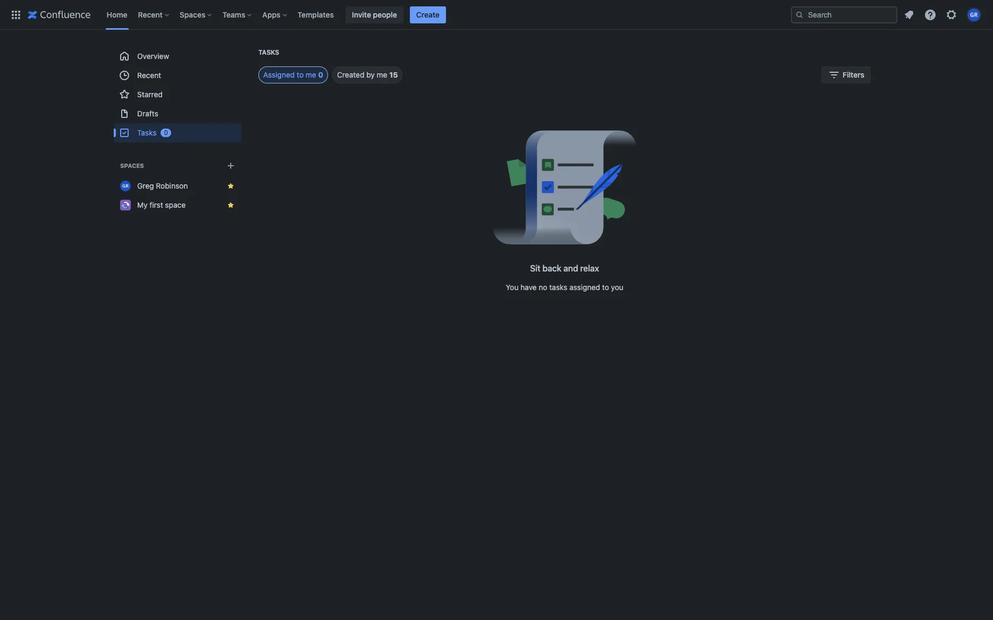 Task type: describe. For each thing, give the bounding box(es) containing it.
back
[[543, 264, 562, 273]]

appswitcher icon image
[[10, 8, 22, 21]]

unstar this space image
[[227, 182, 235, 190]]

overview link
[[114, 47, 241, 66]]

settings icon image
[[946, 8, 958, 21]]

invite people
[[352, 10, 397, 19]]

people
[[373, 10, 397, 19]]

recent inside group
[[137, 71, 161, 80]]

search image
[[796, 10, 804, 19]]

teams
[[223, 10, 245, 19]]

1 horizontal spatial to
[[602, 283, 609, 292]]

greg robinson link
[[114, 177, 241, 196]]

drafts
[[137, 109, 158, 118]]

recent inside popup button
[[138, 10, 163, 19]]

sit back and relax
[[530, 264, 599, 273]]

you
[[506, 283, 519, 292]]

my first space
[[137, 200, 186, 210]]

Search field
[[791, 6, 898, 23]]

0 vertical spatial to
[[297, 70, 304, 79]]

apps
[[262, 10, 281, 19]]

and
[[564, 264, 578, 273]]

robinson
[[156, 181, 188, 190]]

tab list containing assigned to me
[[246, 66, 403, 83]]

notification icon image
[[903, 8, 916, 21]]

assigned to me 0
[[263, 70, 323, 79]]

me for to
[[306, 70, 316, 79]]

starred link
[[114, 85, 241, 104]]

filters
[[843, 70, 865, 79]]

teams button
[[219, 6, 256, 23]]

0 horizontal spatial tasks
[[137, 128, 157, 137]]

tasks
[[549, 283, 568, 292]]

15
[[389, 70, 398, 79]]

recent link
[[114, 66, 241, 85]]

banner containing home
[[0, 0, 993, 30]]

me for by
[[377, 70, 387, 79]]



Task type: locate. For each thing, give the bounding box(es) containing it.
0 vertical spatial spaces
[[180, 10, 205, 19]]

create link
[[410, 6, 446, 23]]

relax
[[580, 264, 599, 273]]

group
[[114, 47, 241, 143]]

tasks up assigned
[[258, 48, 279, 56]]

1 vertical spatial 0
[[164, 129, 168, 137]]

help icon image
[[924, 8, 937, 21]]

starred
[[137, 90, 163, 99]]

no
[[539, 283, 547, 292]]

space
[[165, 200, 186, 210]]

assigned
[[263, 70, 295, 79]]

0 horizontal spatial to
[[297, 70, 304, 79]]

to
[[297, 70, 304, 79], [602, 283, 609, 292]]

0 inside group
[[164, 129, 168, 137]]

0 horizontal spatial spaces
[[120, 162, 144, 169]]

group containing overview
[[114, 47, 241, 143]]

you have no tasks assigned to you
[[506, 283, 624, 292]]

assigned
[[570, 283, 600, 292]]

filters button
[[822, 66, 871, 83]]

my first space link
[[114, 196, 241, 215]]

home link
[[103, 6, 131, 23]]

0 left the created
[[318, 70, 323, 79]]

1 vertical spatial spaces
[[120, 162, 144, 169]]

0 horizontal spatial 0
[[164, 129, 168, 137]]

create
[[416, 10, 440, 19]]

you
[[611, 283, 624, 292]]

overview
[[137, 52, 169, 61]]

0 vertical spatial tasks
[[258, 48, 279, 56]]

0 vertical spatial recent
[[138, 10, 163, 19]]

to left you
[[602, 283, 609, 292]]

templates
[[298, 10, 334, 19]]

drafts link
[[114, 104, 241, 123]]

0 down drafts link
[[164, 129, 168, 137]]

1 vertical spatial tasks
[[137, 128, 157, 137]]

tasks
[[258, 48, 279, 56], [137, 128, 157, 137]]

1 horizontal spatial tasks
[[258, 48, 279, 56]]

invite people button
[[346, 6, 404, 23]]

recent button
[[135, 6, 173, 23]]

confluence image
[[28, 8, 91, 21], [28, 8, 91, 21]]

2 me from the left
[[377, 70, 387, 79]]

banner
[[0, 0, 993, 30]]

spaces button
[[176, 6, 216, 23]]

1 vertical spatial to
[[602, 283, 609, 292]]

sit
[[530, 264, 541, 273]]

greg robinson
[[137, 181, 188, 190]]

have
[[521, 283, 537, 292]]

global element
[[6, 0, 789, 30]]

my
[[137, 200, 148, 210]]

recent right home
[[138, 10, 163, 19]]

1 me from the left
[[306, 70, 316, 79]]

invite
[[352, 10, 371, 19]]

greg
[[137, 181, 154, 190]]

0 horizontal spatial me
[[306, 70, 316, 79]]

unstar this space image
[[227, 201, 235, 210]]

created by me 15
[[337, 70, 398, 79]]

first
[[150, 200, 163, 210]]

to right assigned
[[297, 70, 304, 79]]

spaces right "recent" popup button
[[180, 10, 205, 19]]

templates link
[[294, 6, 337, 23]]

1 vertical spatial recent
[[137, 71, 161, 80]]

1 horizontal spatial spaces
[[180, 10, 205, 19]]

me
[[306, 70, 316, 79], [377, 70, 387, 79]]

0 vertical spatial 0
[[318, 70, 323, 79]]

1 horizontal spatial me
[[377, 70, 387, 79]]

create a space image
[[224, 160, 237, 172]]

me right by
[[377, 70, 387, 79]]

spaces inside popup button
[[180, 10, 205, 19]]

me right assigned
[[306, 70, 316, 79]]

spaces up greg
[[120, 162, 144, 169]]

apps button
[[259, 6, 291, 23]]

home
[[107, 10, 127, 19]]

by
[[367, 70, 375, 79]]

created
[[337, 70, 365, 79]]

0
[[318, 70, 323, 79], [164, 129, 168, 137]]

spaces
[[180, 10, 205, 19], [120, 162, 144, 169]]

recent up starred
[[137, 71, 161, 80]]

tasks down drafts
[[137, 128, 157, 137]]

recent
[[138, 10, 163, 19], [137, 71, 161, 80]]

1 horizontal spatial 0
[[318, 70, 323, 79]]

tab list
[[246, 66, 403, 83]]



Task type: vqa. For each thing, say whether or not it's contained in the screenshot.
🛠️ Templates link
no



